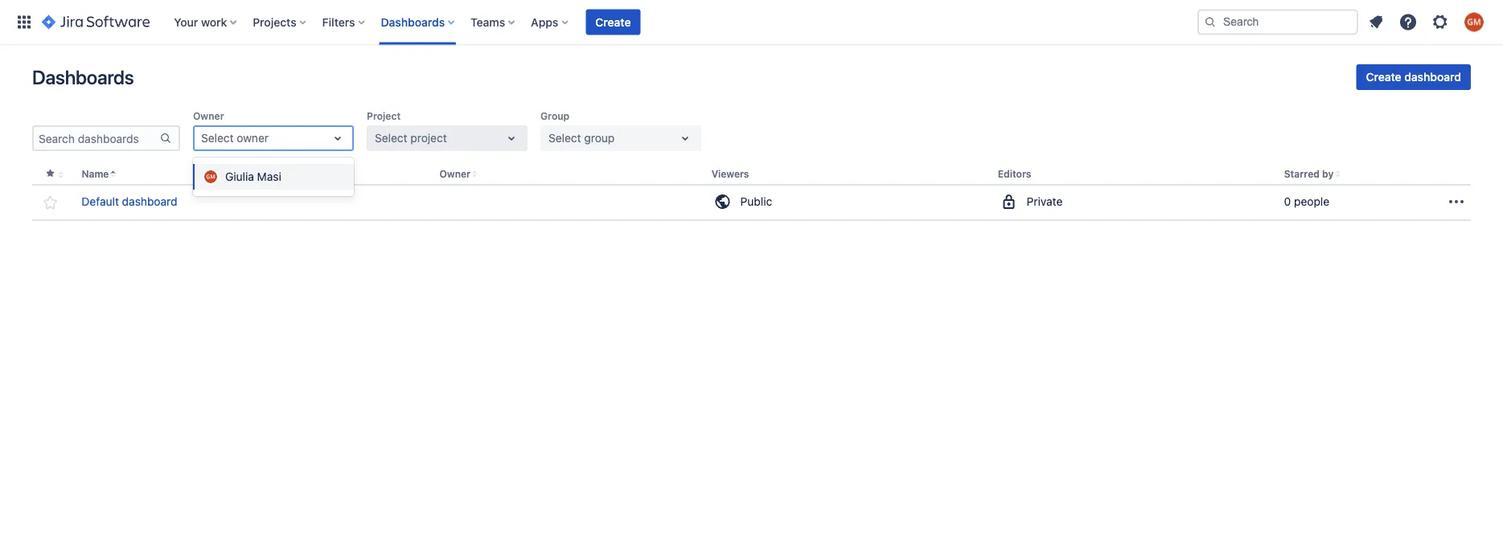 Task type: describe. For each thing, give the bounding box(es) containing it.
primary element
[[10, 0, 1198, 45]]

select for select group
[[549, 132, 581, 145]]

owner inside 'dashboards details' element
[[440, 169, 471, 180]]

dashboard for default dashboard
[[122, 195, 177, 208]]

Search field
[[1198, 9, 1359, 35]]

teams button
[[466, 9, 521, 35]]

public
[[741, 195, 773, 208]]

default
[[82, 195, 119, 208]]

default dashboard link
[[82, 194, 177, 210]]

help image
[[1399, 12, 1418, 32]]

giulia masi
[[225, 170, 281, 183]]

0 people
[[1285, 195, 1330, 208]]

create dashboard
[[1367, 70, 1462, 84]]

Project text field
[[375, 130, 378, 146]]

create for create
[[596, 15, 631, 29]]

group
[[584, 132, 615, 145]]

apps button
[[526, 9, 575, 35]]

private
[[1027, 195, 1063, 208]]

Group text field
[[549, 130, 552, 146]]

editors
[[998, 169, 1032, 180]]

open image
[[676, 129, 695, 148]]

dashboards inside popup button
[[381, 15, 445, 29]]

Owner text field
[[201, 130, 204, 146]]

your
[[174, 15, 198, 29]]

0 vertical spatial owner
[[193, 110, 224, 121]]

create button
[[586, 9, 641, 35]]

apps
[[531, 15, 559, 29]]

create for create dashboard
[[1367, 70, 1402, 84]]

by
[[1323, 169, 1334, 180]]

create dashboard button
[[1357, 64, 1472, 90]]

dashboards button
[[376, 9, 461, 35]]

owner
[[237, 132, 269, 145]]

teams
[[471, 15, 505, 29]]

your profile and settings image
[[1465, 12, 1484, 32]]

group
[[541, 110, 570, 121]]

star default dashboard image
[[41, 193, 60, 213]]



Task type: vqa. For each thing, say whether or not it's contained in the screenshot.
topmost dashboard
yes



Task type: locate. For each thing, give the bounding box(es) containing it.
0 horizontal spatial dashboards
[[32, 66, 134, 89]]

open image for select owner
[[328, 129, 348, 148]]

banner
[[0, 0, 1504, 45]]

0 horizontal spatial open image
[[328, 129, 348, 148]]

0
[[1285, 195, 1292, 208]]

select group
[[549, 132, 615, 145]]

1 vertical spatial dashboards
[[32, 66, 134, 89]]

open image left group 'text field'
[[502, 129, 521, 148]]

filters button
[[318, 9, 371, 35]]

dashboards right filters dropdown button
[[381, 15, 445, 29]]

search image
[[1204, 16, 1217, 29]]

1 horizontal spatial open image
[[502, 129, 521, 148]]

owner down project
[[440, 169, 471, 180]]

0 horizontal spatial select
[[201, 132, 234, 145]]

giulia
[[225, 170, 254, 183]]

1 vertical spatial owner
[[440, 169, 471, 180]]

0 vertical spatial dashboards
[[381, 15, 445, 29]]

0 vertical spatial dashboard
[[1405, 70, 1462, 84]]

1 horizontal spatial select
[[375, 132, 408, 145]]

2 select from the left
[[375, 132, 408, 145]]

0 horizontal spatial owner
[[193, 110, 224, 121]]

1 horizontal spatial dashboards
[[381, 15, 445, 29]]

Search dashboards text field
[[34, 127, 159, 150]]

2 horizontal spatial select
[[549, 132, 581, 145]]

dashboards
[[381, 15, 445, 29], [32, 66, 134, 89]]

more image
[[1447, 192, 1467, 212]]

open image left project text box
[[328, 129, 348, 148]]

notifications image
[[1367, 12, 1386, 32]]

dashboard
[[1405, 70, 1462, 84], [122, 195, 177, 208]]

select down project at the left of the page
[[375, 132, 408, 145]]

1 select from the left
[[201, 132, 234, 145]]

dashboards details element
[[32, 164, 1472, 221]]

select down group
[[549, 132, 581, 145]]

3 select from the left
[[549, 132, 581, 145]]

select for select owner
[[201, 132, 234, 145]]

owner button
[[440, 169, 471, 180]]

dashboard down the settings image
[[1405, 70, 1462, 84]]

1 horizontal spatial dashboard
[[1405, 70, 1462, 84]]

create right apps popup button
[[596, 15, 631, 29]]

projects button
[[248, 9, 313, 35]]

name
[[82, 169, 109, 180]]

select
[[201, 132, 234, 145], [375, 132, 408, 145], [549, 132, 581, 145]]

1 horizontal spatial create
[[1367, 70, 1402, 84]]

owner
[[193, 110, 224, 121], [440, 169, 471, 180]]

open image
[[328, 129, 348, 148], [502, 129, 521, 148]]

dashboard right default
[[122, 195, 177, 208]]

starred
[[1285, 169, 1320, 180]]

dashboard inside "button"
[[1405, 70, 1462, 84]]

open image for select project
[[502, 129, 521, 148]]

starred by button
[[1285, 169, 1334, 180]]

create inside "button"
[[1367, 70, 1402, 84]]

1 vertical spatial create
[[1367, 70, 1402, 84]]

your work
[[174, 15, 227, 29]]

owner up owner text field
[[193, 110, 224, 121]]

banner containing your work
[[0, 0, 1504, 45]]

masi
[[257, 170, 281, 183]]

select owner
[[201, 132, 269, 145]]

create down notifications image
[[1367, 70, 1402, 84]]

settings image
[[1431, 12, 1451, 32]]

0 vertical spatial create
[[596, 15, 631, 29]]

projects
[[253, 15, 297, 29]]

default dashboard
[[82, 195, 177, 208]]

starred by
[[1285, 169, 1334, 180]]

dashboard for create dashboard
[[1405, 70, 1462, 84]]

2 open image from the left
[[502, 129, 521, 148]]

0 horizontal spatial dashboard
[[122, 195, 177, 208]]

0 horizontal spatial create
[[596, 15, 631, 29]]

name button
[[82, 169, 109, 180]]

1 vertical spatial dashboard
[[122, 195, 177, 208]]

project
[[411, 132, 447, 145]]

viewers
[[712, 169, 749, 180]]

select left the owner
[[201, 132, 234, 145]]

1 open image from the left
[[328, 129, 348, 148]]

select project
[[375, 132, 447, 145]]

create inside button
[[596, 15, 631, 29]]

select for select project
[[375, 132, 408, 145]]

work
[[201, 15, 227, 29]]

appswitcher icon image
[[14, 12, 34, 32]]

your work button
[[169, 9, 243, 35]]

people
[[1295, 195, 1330, 208]]

filters
[[322, 15, 355, 29]]

dashboards up search dashboards text field
[[32, 66, 134, 89]]

jira software image
[[42, 12, 150, 32], [42, 12, 150, 32]]

1 horizontal spatial owner
[[440, 169, 471, 180]]

project
[[367, 110, 401, 121]]

create
[[596, 15, 631, 29], [1367, 70, 1402, 84]]



